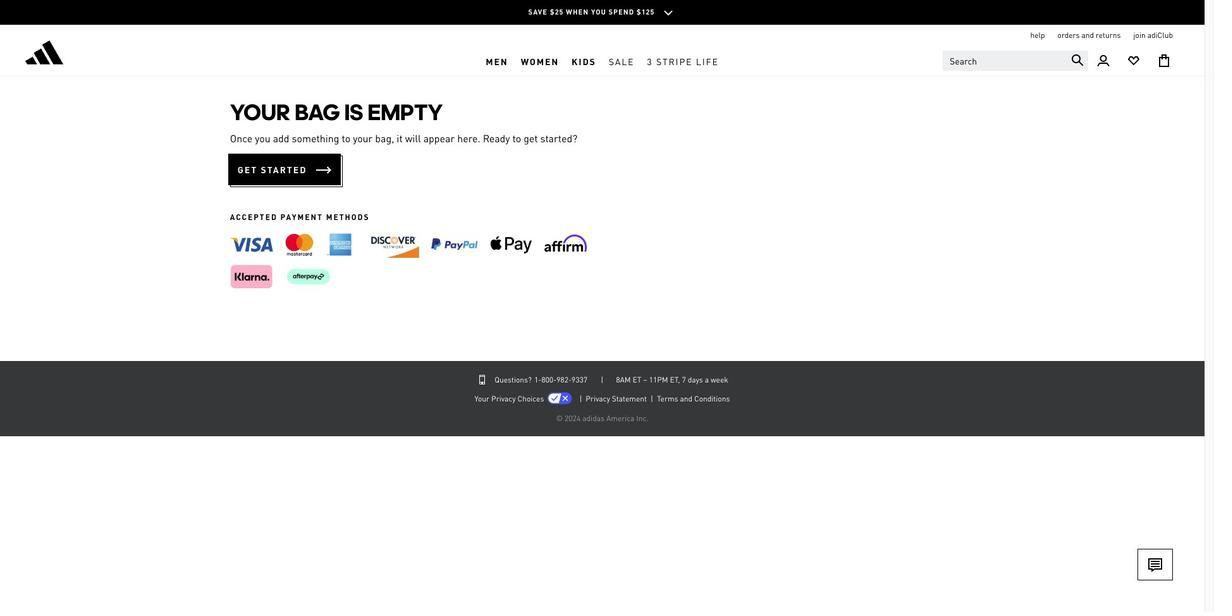 Task type: locate. For each thing, give the bounding box(es) containing it.
0 horizontal spatial privacy
[[492, 394, 516, 404]]

spend
[[609, 8, 635, 16]]

bag,
[[375, 132, 394, 145]]

privacy statement link
[[586, 394, 647, 404]]

it
[[397, 132, 403, 145]]

1 horizontal spatial and
[[1082, 30, 1095, 40]]

days
[[688, 375, 703, 384]]

your
[[353, 132, 373, 145]]

your up you at the top left of page
[[230, 99, 290, 125]]

9337
[[572, 375, 588, 384]]

something
[[292, 132, 339, 145]]

7
[[682, 375, 686, 384]]

privacy down questions?
[[492, 394, 516, 404]]

week
[[711, 375, 729, 384]]

orders and returns link
[[1058, 30, 1121, 40]]

1 vertical spatial and
[[680, 394, 693, 404]]

1-
[[535, 375, 542, 384]]

your for privacy
[[475, 394, 490, 404]]

3
[[647, 55, 653, 67]]

privacy statement
[[586, 394, 647, 404]]

terms and conditions link
[[657, 394, 730, 404]]

and right terms
[[680, 394, 693, 404]]

men link
[[480, 46, 515, 76]]

1 horizontal spatial to
[[513, 132, 521, 145]]

save $25 when you spend $125
[[529, 8, 655, 16]]

to left get
[[513, 132, 521, 145]]

privacy
[[492, 394, 516, 404], [586, 394, 610, 404]]

to
[[342, 132, 351, 145], [513, 132, 521, 145]]

payment
[[281, 213, 323, 222]]

1 horizontal spatial privacy
[[586, 394, 610, 404]]

to left your
[[342, 132, 351, 145]]

returns
[[1096, 30, 1121, 40]]

add
[[273, 132, 289, 145]]

your
[[230, 99, 290, 125], [475, 394, 490, 404]]

0 horizontal spatial to
[[342, 132, 351, 145]]

1 horizontal spatial your
[[475, 394, 490, 404]]

america
[[607, 414, 635, 423]]

your for bag
[[230, 99, 290, 125]]

your privacy choices
[[475, 394, 544, 404]]

and right orders
[[1082, 30, 1095, 40]]

800-
[[542, 375, 557, 384]]

0 vertical spatial and
[[1082, 30, 1095, 40]]

empty
[[368, 99, 443, 125]]

et,
[[670, 375, 680, 384]]

orders
[[1058, 30, 1080, 40]]

privacy up © 2024 adidas america inc.
[[586, 394, 610, 404]]

1 vertical spatial your
[[475, 394, 490, 404]]

1 privacy from the left
[[492, 394, 516, 404]]

your left 'choices'
[[475, 394, 490, 404]]

0 vertical spatial your
[[230, 99, 290, 125]]

kids
[[572, 55, 596, 67]]

once
[[230, 132, 253, 145]]

3 stripe life link
[[641, 46, 726, 76]]

get
[[238, 164, 258, 175]]

women
[[521, 55, 559, 67]]

your privacy choices link
[[475, 394, 544, 404]]

$125
[[637, 8, 655, 16]]

and
[[1082, 30, 1095, 40], [680, 394, 693, 404]]

your inside your bag is empty once you add something to your bag, it will appear here. ready to get started?
[[230, 99, 290, 125]]

here.
[[458, 132, 481, 145]]

inc.
[[637, 414, 649, 423]]

0 horizontal spatial your
[[230, 99, 290, 125]]

and for orders
[[1082, 30, 1095, 40]]

ready
[[483, 132, 510, 145]]

2024
[[565, 414, 581, 423]]

get started link
[[228, 154, 341, 185]]

adiclub
[[1148, 30, 1174, 40]]

bag
[[295, 99, 340, 125]]

et
[[633, 375, 642, 384]]

and for terms
[[680, 394, 693, 404]]

help
[[1031, 30, 1046, 40]]

you
[[592, 8, 607, 16]]

0 horizontal spatial and
[[680, 394, 693, 404]]

save
[[529, 8, 548, 16]]

join
[[1134, 30, 1146, 40]]



Task type: describe. For each thing, give the bounding box(es) containing it.
982-
[[557, 375, 572, 384]]

2 privacy from the left
[[586, 394, 610, 404]]

methods
[[326, 213, 370, 222]]

will
[[405, 132, 421, 145]]

started
[[261, 164, 307, 175]]

kids link
[[566, 46, 603, 76]]

accepted
[[230, 213, 278, 222]]

choices
[[518, 394, 544, 404]]

main navigation element
[[288, 46, 917, 76]]

life
[[696, 55, 719, 67]]

8am et – 11pm et, 7 days a week
[[616, 375, 729, 384]]

appear
[[424, 132, 455, 145]]

2 to from the left
[[513, 132, 521, 145]]

women link
[[515, 46, 566, 76]]

terms and conditions
[[657, 394, 730, 404]]

conditions
[[695, 394, 730, 404]]

adidas
[[583, 414, 605, 423]]

your bag is empty once you add something to your bag, it will appear here. ready to get started?
[[230, 99, 578, 145]]

men
[[486, 55, 508, 67]]

$25
[[550, 8, 564, 16]]

orders and returns
[[1058, 30, 1121, 40]]

1-800-982-9337 link
[[534, 375, 589, 384]]

stripe
[[657, 55, 693, 67]]

questions?
[[495, 375, 532, 384]]

help link
[[1031, 30, 1046, 40]]

get started
[[238, 164, 307, 175]]

Search field
[[943, 51, 1089, 71]]

©
[[556, 414, 563, 423]]

is
[[345, 99, 363, 125]]

questions? 1-800-982-9337
[[495, 375, 588, 384]]

join adiclub link
[[1134, 30, 1174, 40]]

8am
[[616, 375, 631, 384]]

statement
[[612, 394, 647, 404]]

3 stripe life
[[647, 55, 719, 67]]

1 to from the left
[[342, 132, 351, 145]]

started?
[[541, 132, 578, 145]]

get
[[524, 132, 538, 145]]

when
[[566, 8, 589, 16]]

you
[[255, 132, 271, 145]]

sale
[[609, 55, 635, 67]]

accepted payment methods
[[230, 213, 370, 222]]

sale link
[[603, 46, 641, 76]]

join adiclub
[[1134, 30, 1174, 40]]

terms
[[657, 394, 679, 404]]

california consumer privacy act (ccpa) opt-out icon image
[[548, 392, 573, 405]]

11pm
[[649, 375, 669, 384]]

–
[[644, 375, 648, 384]]

a
[[705, 375, 709, 384]]

© 2024 adidas america inc.
[[556, 414, 649, 423]]



Task type: vqa. For each thing, say whether or not it's contained in the screenshot.
Tops,
no



